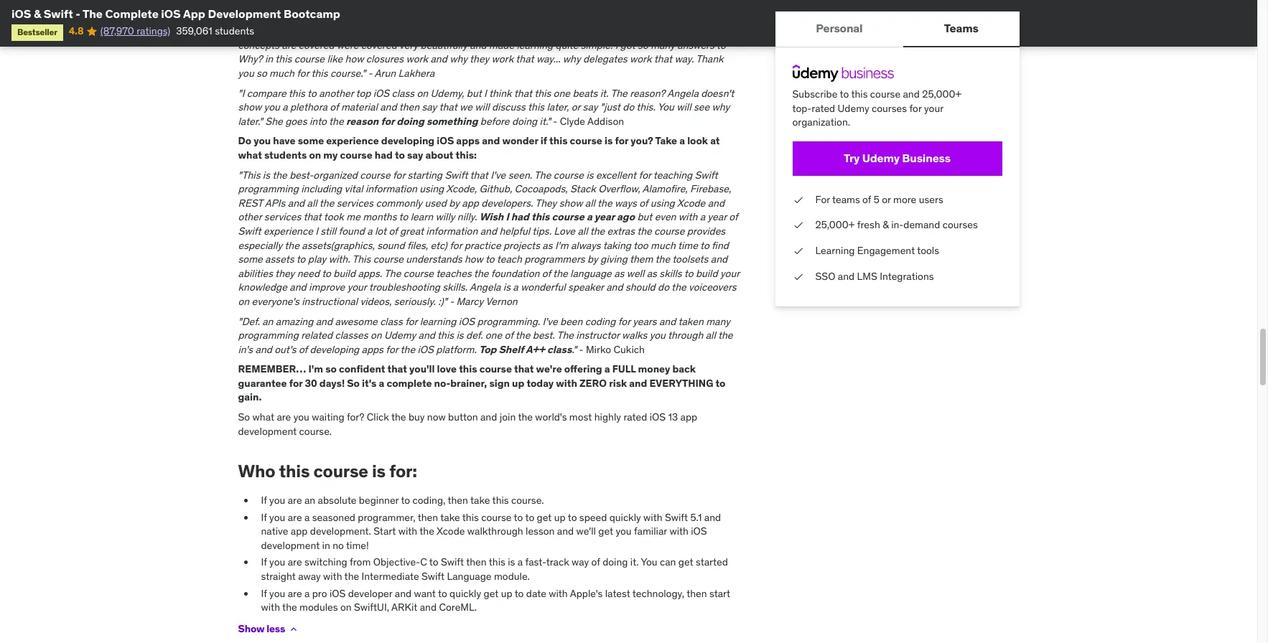 Task type: locate. For each thing, give the bounding box(es) containing it.
1 vertical spatial developing
[[310, 343, 359, 356]]

app inside the "this is the best-organized course for starting swift that i've seen. the course is excellent for teaching swift programming including vital information using xcode, github, cocoapods, stack overflow, alamofire, firebase, rest apis and all the services commonly used by app developers. they show all the ways of using xcode and other services that took me months to learn willy nilly.
[[462, 197, 479, 210]]

1 horizontal spatial build
[[696, 267, 718, 280]]

the up "going."
[[663, 11, 678, 23]]

and down firebase,
[[708, 197, 725, 210]]

or inside "i compare this to another top ios class on udemy, but i think that this one beats it. the reason? angela doesn't show you a plethora of material and then say that we will discuss this later, or say "just do this. you will see why later." she goes into the
[[572, 101, 581, 114]]

do inside but even with a year of swift experience i still found a lot of great information and helpful tips. love all the extras the course provides especially the assets(graphics, sound files, etc) for practice projects as i'm always taking too much time to find some assets to play with. this course understands how to teach programmers by giving them the toolsets and abilities they need to build apps. the course teaches the foundation of the language as well as skills to build your knowledge and improve your troubleshooting skills. angela is a wonderful speaker and should do the voiceovers on everyone's instructional videos, seriously. :)" - marcy vernon
[[658, 281, 669, 294]]

1 horizontal spatial angela
[[668, 87, 699, 100]]

and up through
[[659, 315, 676, 328]]

will left see
[[677, 101, 691, 114]]

ios down 5.1
[[691, 525, 707, 538]]

find
[[712, 239, 729, 252]]

0 vertical spatial 25,000+
[[922, 88, 962, 101]]

quickly up familiar
[[610, 511, 641, 524]]

0 horizontal spatial services
[[264, 211, 301, 224]]

1 vertical spatial what
[[253, 411, 274, 424]]

using down alamofire,
[[651, 197, 675, 210]]

1 horizontal spatial app
[[462, 197, 479, 210]]

arun
[[375, 67, 396, 80]]

students inside do you have some experience developing ios apps and wonder if this course is for you? take a look at what students on my course had to say about this:
[[264, 149, 307, 162]]

is inside if you are an absolute beginner to coding, then take this course. if you are a seasoned programmer, then take this course to to get up to speed quickly with swift 5.1 and native app development. start with the xcode walkthrough lesson and we'll get you familiar with ios development in no time! if you are switching from objective-c to swift then this is a fast-track way of doing it. you can get started straight away with the intermediate swift language module. if you are a pro ios developer and want to quickly get up to date with apple's latest technology, then start with the modules on swiftui, arkit and coreml.
[[508, 556, 515, 569]]

and up try udemy business
[[903, 88, 920, 101]]

show inside the "this is the best-organized course for starting swift that i've seen. the course is excellent for teaching swift programming including vital information using xcode, github, cocoapods, stack overflow, alamofire, firebase, rest apis and all the services commonly used by app developers. they show all the ways of using xcode and other services that took me months to learn willy nilly.
[[559, 197, 583, 210]]

for inside remember… i'm so confident that you'll love this course that we're offering a full money back guarantee for 30 days! so it's a complete no-brainer, sign up today with zero risk and everything to gain. so what are you waiting for? click the buy now button and join the world's most highly rated ios 13 app development course.
[[289, 377, 303, 390]]

like down the elsewhere
[[459, 25, 474, 38]]

udemy up organization.
[[838, 102, 870, 115]]

some up abilities on the top of the page
[[238, 253, 263, 266]]

0 horizontal spatial students
[[215, 25, 254, 38]]

your down apps.
[[347, 281, 367, 294]]

files,
[[407, 239, 428, 252]]

language
[[570, 267, 612, 280]]

is inside '. it is like one of those movies that you wish keeps going. whatever concepts are covered were covered very beautifully and made learning quite simple. i got so many answers to why? in this course like how closures work and why they work that way... why delegates work that way. thank you so much for this course." - arun lakhera'
[[449, 25, 456, 38]]

or up the clyde
[[572, 101, 581, 114]]

or right 5
[[882, 193, 891, 206]]

do left this.
[[623, 101, 634, 114]]

1 horizontal spatial students
[[264, 149, 307, 162]]

on left the swiftui,
[[340, 601, 352, 614]]

a inside do you have some experience developing ios apps and wonder if this course is for you? take a look at what students on my course had to say about this:
[[680, 135, 685, 148]]

i left got
[[615, 39, 618, 52]]

apps inside do you have some experience developing ios apps and wonder if this course is for you? take a look at what students on my course had to say about this:
[[456, 135, 480, 148]]

0 horizontal spatial angela
[[470, 281, 501, 294]]

of inside "i compare this to another top ios class on udemy, but i think that this one beats it. the reason? angela doesn't show you a plethora of material and then say that we will discuss this later, or say "just do this. you will see why later." she goes into the
[[330, 101, 339, 114]]

year left ago
[[595, 211, 615, 224]]

i inside '. it is like one of those movies that you wish keeps going. whatever concepts are covered were covered very beautifully and made learning quite simple. i got so many answers to why? in this course like how closures work and why they work that way... why delegates work that way. thank you so much for this course." - arun lakhera'
[[615, 39, 618, 52]]

1 vertical spatial in
[[322, 539, 330, 552]]

course up sign
[[480, 363, 512, 376]]

they down assets
[[275, 267, 295, 280]]

an inside if you are an absolute beginner to coding, then take this course. if you are a seasoned programmer, then take this course to to get up to speed quickly with swift 5.1 and native app development. start with the xcode walkthrough lesson and we'll get you familiar with ios development in no time! if you are switching from objective-c to swift then this is a fast-track way of doing it. you can get started straight away with the intermediate swift language module. if you are a pro ios developer and want to quickly get up to date with apple's latest technology, then start with the modules on swiftui, arkit and coreml.
[[305, 494, 316, 507]]

one inside "i have taken lots of courses on udemy and elsewhere for self learning and i can tell you with all the honesty this is one course which
[[248, 25, 265, 38]]

and left i
[[552, 11, 569, 23]]

xsmall image for learning
[[793, 244, 804, 258]]

1 vertical spatial much
[[651, 239, 676, 252]]

1 horizontal spatial courses
[[872, 102, 907, 115]]

0 vertical spatial information
[[366, 183, 417, 196]]

apps.
[[358, 267, 382, 280]]

doesn't
[[701, 87, 734, 100]]

and left we'll
[[557, 525, 574, 538]]

swift up 4.8
[[44, 6, 73, 21]]

0 horizontal spatial like
[[327, 53, 343, 66]]

up right sign
[[512, 377, 525, 390]]

for inside "i have taken lots of courses on udemy and elsewhere for self learning and i can tell you with all the honesty this is one course which
[[480, 11, 492, 23]]

beginner
[[359, 494, 399, 507]]

0 vertical spatial app
[[462, 197, 479, 210]]

including
[[301, 183, 342, 196]]

teaches
[[436, 267, 472, 280]]

less
[[267, 623, 285, 636]]

class inside "def. an amazing and awesome class for learning ios programming. i've been coding for years and taken many programming related classes on udemy and this is def. one of the best. the instructor walks you through all the in's and out's of developing apps for the ios platform.
[[380, 315, 403, 328]]

course.
[[299, 425, 332, 438], [511, 494, 544, 507]]

information
[[366, 183, 417, 196], [426, 225, 478, 238]]

1 if from the top
[[261, 494, 267, 507]]

course. inside if you are an absolute beginner to coding, then take this course. if you are a seasoned programmer, then take this course to to get up to speed quickly with swift 5.1 and native app development. start with the xcode walkthrough lesson and we'll get you familiar with ios development in no time! if you are switching from objective-c to swift then this is a fast-track way of doing it. you can get started straight away with the intermediate swift language module. if you are a pro ios developer and want to quickly get up to date with apple's latest technology, then start with the modules on swiftui, arkit and coreml.
[[511, 494, 544, 507]]

udemy inside "def. an amazing and awesome class for learning ios programming. i've been coding for years and taken many programming related classes on udemy and this is def. one of the best. the instructor walks you through all the in's and out's of developing apps for the ios platform.
[[384, 329, 416, 342]]

this
[[352, 253, 371, 266]]

in inside if you are an absolute beginner to coding, then take this course. if you are a seasoned programmer, then take this course to to get up to speed quickly with swift 5.1 and native app development. start with the xcode walkthrough lesson and we'll get you familiar with ios development in no time! if you are switching from objective-c to swift then this is a fast-track way of doing it. you can get started straight away with the intermediate swift language module. if you are a pro ios developer and want to quickly get up to date with apple's latest technology, then start with the modules on swiftui, arkit and coreml.
[[322, 539, 330, 552]]

1 horizontal spatial year
[[708, 211, 727, 224]]

to down provides
[[700, 239, 710, 252]]

1 vertical spatial class
[[380, 315, 403, 328]]

for right etc) in the left top of the page
[[450, 239, 462, 252]]

1 vertical spatial had
[[511, 211, 529, 224]]

get down module.
[[484, 587, 499, 600]]

show inside "i compare this to another top ios class on udemy, but i think that this one beats it. the reason? angela doesn't show you a plethora of material and then say that we will discuss this later, or say "just do this. you will see why later." she goes into the
[[238, 101, 262, 114]]

0 vertical spatial had
[[375, 149, 393, 162]]

teams
[[944, 21, 979, 35]]

2 programming from the top
[[238, 329, 299, 342]]

straight
[[261, 570, 296, 583]]

this inside do you have some experience developing ios apps and wonder if this course is for you? take a look at what students on my course had to say about this:
[[550, 135, 568, 148]]

app inside remember… i'm so confident that you'll love this course that we're offering a full money back guarantee for 30 days! so it's a complete no-brainer, sign up today with zero risk and everything to gain. so what are you waiting for? click the buy now button and join the world's most highly rated ios 13 app development course.
[[681, 411, 698, 424]]

xcode
[[677, 197, 706, 210], [437, 525, 465, 538]]

this inside "def. an amazing and awesome class for learning ios programming. i've been coding for years and taken many programming related classes on udemy and this is def. one of the best. the instructor walks you through all the in's and out's of developing apps for the ios platform.
[[437, 329, 454, 342]]

1 horizontal spatial an
[[305, 494, 316, 507]]

for left you?
[[615, 135, 629, 148]]

have inside "i have taken lots of courses on udemy and elsewhere for self learning and i can tell you with all the honesty this is one course which
[[247, 11, 268, 23]]

that left the 'way...'
[[516, 53, 534, 66]]

of right ways
[[639, 197, 648, 210]]

1 horizontal spatial experience
[[326, 135, 379, 148]]

all right through
[[706, 329, 716, 342]]

so
[[347, 377, 360, 390], [238, 411, 250, 424]]

track
[[546, 556, 569, 569]]

excellent
[[596, 169, 637, 181]]

so left it's
[[347, 377, 360, 390]]

work up lakhera
[[406, 53, 428, 66]]

tips.
[[533, 225, 552, 238]]

quickly up the coreml. on the bottom left of page
[[450, 587, 481, 600]]

but inside but even with a year of swift experience i still found a lot of great information and helpful tips. love all the extras the course provides especially the assets(graphics, sound files, etc) for practice projects as i'm always taking too much time to find some assets to play with. this course understands how to teach programmers by giving them the toolsets and abilities they need to build apps. the course teaches the foundation of the language as well as skills to build your knowledge and improve your troubleshooting skills. angela is a wonderful speaker and should do the voiceovers on everyone's instructional videos, seriously. :)" - marcy vernon
[[637, 211, 652, 224]]

"i for "i have taken lots of courses on udemy and elsewhere for self learning and i can tell you with all the honesty this is one course which
[[238, 11, 245, 23]]

1 vertical spatial do
[[658, 281, 669, 294]]

2 vertical spatial udemy
[[384, 329, 416, 342]]

- right :)"
[[450, 295, 454, 308]]

angela up see
[[668, 87, 699, 100]]

1 horizontal spatial using
[[651, 197, 675, 210]]

information down willy
[[426, 225, 478, 238]]

to inside the "this is the best-organized course for starting swift that i've seen. the course is excellent for teaching swift programming including vital information using xcode, github, cocoapods, stack overflow, alamofire, firebase, rest apis and all the services commonly used by app developers. they show all the ways of using xcode and other services that took me months to learn willy nilly.
[[399, 211, 408, 224]]

1 vertical spatial but
[[637, 211, 652, 224]]

seen.
[[508, 169, 532, 181]]

1 programming from the top
[[238, 183, 299, 196]]

.
[[435, 25, 438, 38]]

0 horizontal spatial build
[[334, 267, 356, 280]]

apps inside "def. an amazing and awesome class for learning ios programming. i've been coding for years and taken many programming related classes on udemy and this is def. one of the best. the instructor walks you through all the in's and out's of developing apps for the ios platform.
[[362, 343, 384, 356]]

course inside "i have taken lots of courses on udemy and elsewhere for self learning and i can tell you with all the honesty this is one course which
[[267, 25, 297, 38]]

had up helpful
[[511, 211, 529, 224]]

instructional
[[302, 295, 358, 308]]

how inside but even with a year of swift experience i still found a lot of great information and helpful tips. love all the extras the course provides especially the assets(graphics, sound files, etc) for practice projects as i'm always taking too much time to find some assets to play with. this course understands how to teach programmers by giving them the toolsets and abilities they need to build apps. the course teaches the foundation of the language as well as skills to build your knowledge and improve your troubleshooting skills. angela is a wonderful speaker and should do the voiceovers on everyone's instructional videos, seriously. :)" - marcy vernon
[[465, 253, 483, 266]]

starting
[[408, 169, 442, 181]]

2 horizontal spatial courses
[[943, 219, 978, 232]]

and down find
[[711, 253, 728, 266]]

then inside "i compare this to another top ios class on udemy, but i think that this one beats it. the reason? angela doesn't show you a plethora of material and then say that we will discuss this later, or say "just do this. you will see why later." she goes into the
[[399, 101, 420, 114]]

and
[[412, 11, 429, 23], [552, 11, 569, 23], [470, 39, 487, 52], [431, 53, 447, 66], [903, 88, 920, 101], [380, 101, 397, 114], [482, 135, 500, 148], [288, 197, 305, 210], [708, 197, 725, 210], [480, 225, 497, 238], [711, 253, 728, 266], [838, 270, 855, 283], [290, 281, 306, 294], [606, 281, 623, 294], [316, 315, 333, 328], [659, 315, 676, 328], [418, 329, 435, 342], [255, 343, 272, 356], [629, 377, 647, 390], [481, 411, 497, 424], [705, 511, 721, 524], [557, 525, 574, 538], [395, 587, 412, 600], [420, 601, 437, 614]]

of up made
[[496, 25, 505, 38]]

courses for demand
[[943, 219, 978, 232]]

2 vertical spatial app
[[291, 525, 308, 538]]

it
[[440, 25, 447, 38]]

later,
[[547, 101, 569, 114]]

0 horizontal spatial can
[[576, 11, 592, 23]]

2 work from the left
[[492, 53, 514, 66]]

1 vertical spatial i'm
[[308, 363, 323, 376]]

classes
[[335, 329, 368, 342]]

1 vertical spatial &
[[883, 219, 889, 232]]

1 horizontal spatial will
[[677, 101, 691, 114]]

are inside '. it is like one of those movies that you wish keeps going. whatever concepts are covered were covered very beautifully and made learning quite simple. i got so many answers to why? in this course like how closures work and why they work that way... why delegates work that way. thank you so much for this course." - arun lakhera'
[[282, 39, 296, 52]]

25,000+ up the business
[[922, 88, 962, 101]]

1 horizontal spatial i've
[[543, 315, 558, 328]]

app
[[462, 197, 479, 210], [681, 411, 698, 424], [291, 525, 308, 538]]

i
[[571, 11, 573, 23]]

it. inside "i compare this to another top ios class on udemy, but i think that this one beats it. the reason? angela doesn't show you a plethora of material and then say that we will discuss this later, or say "just do this. you will see why later." she goes into the
[[600, 87, 609, 100]]

udemy business image
[[793, 65, 894, 82]]

of inside if you are an absolute beginner to coding, then take this course. if you are a seasoned programmer, then take this course to to get up to speed quickly with swift 5.1 and native app development. start with the xcode walkthrough lesson and we'll get you familiar with ios development in no time! if you are switching from objective-c to swift then this is a fast-track way of doing it. you can get started straight away with the intermediate swift language module. if you are a pro ios developer and want to quickly get up to date with apple's latest technology, then start with the modules on swiftui, arkit and coreml.
[[592, 556, 600, 569]]

of inside "i have taken lots of courses on udemy and elsewhere for self learning and i can tell you with all the honesty this is one course which
[[317, 11, 326, 23]]

for inside subscribe to this course and 25,000+ top‑rated udemy courses for your organization.
[[910, 102, 922, 115]]

1 covered from the left
[[299, 39, 335, 52]]

1 vertical spatial you
[[641, 556, 658, 569]]

later."
[[238, 115, 263, 128]]

0 horizontal spatial covered
[[299, 39, 335, 52]]

courses right demand on the top right
[[943, 219, 978, 232]]

experience inside but even with a year of swift experience i still found a lot of great information and helpful tips. love all the extras the course provides especially the assets(graphics, sound files, etc) for practice projects as i'm always taking too much time to find some assets to play with. this course understands how to teach programmers by giving them the toolsets and abilities they need to build apps. the course teaches the foundation of the language as well as skills to build your knowledge and improve your troubleshooting skills. angela is a wonderful speaker and should do the voiceovers on everyone's instructional videos, seriously. :)" - marcy vernon
[[264, 225, 313, 238]]

1 horizontal spatial much
[[651, 239, 676, 252]]

if up native
[[261, 511, 267, 524]]

of inside '. it is like one of those movies that you wish keeps going. whatever concepts are covered were covered very beautifully and made learning quite simple. i got so many answers to why? in this course like how closures work and why they work that way... why delegates work that way. thank you so much for this course." - arun lakhera'
[[496, 25, 505, 38]]

they inside but even with a year of swift experience i still found a lot of great information and helpful tips. love all the extras the course provides especially the assets(graphics, sound files, etc) for practice projects as i'm always taking too much time to find some assets to play with. this course understands how to teach programmers by giving them the toolsets and abilities they need to build apps. the course teaches the foundation of the language as well as skills to build your knowledge and improve your troubleshooting skills. angela is a wonderful speaker and should do the voiceovers on everyone's instructional videos, seriously. :)" - marcy vernon
[[275, 267, 295, 280]]

1 vertical spatial how
[[465, 253, 483, 266]]

services down vital at top left
[[337, 197, 374, 210]]

found
[[339, 225, 365, 238]]

0 horizontal spatial many
[[651, 39, 675, 52]]

intermediate
[[362, 570, 419, 583]]

xsmall image
[[793, 270, 804, 284]]

0 vertical spatial your
[[924, 102, 944, 115]]

2 horizontal spatial why
[[712, 101, 730, 114]]

0 vertical spatial development
[[238, 425, 297, 438]]

0 horizontal spatial they
[[275, 267, 295, 280]]

2 horizontal spatial your
[[924, 102, 944, 115]]

to left coding,
[[401, 494, 410, 507]]

it. up "just
[[600, 87, 609, 100]]

and down wish
[[480, 225, 497, 238]]

instructor
[[576, 329, 620, 342]]

2 "i from the top
[[238, 87, 245, 100]]

1 vertical spatial services
[[264, 211, 301, 224]]

the inside "i have taken lots of courses on udemy and elsewhere for self learning and i can tell you with all the honesty this is one course which
[[663, 11, 678, 23]]

0 vertical spatial developing
[[381, 135, 435, 148]]

great
[[400, 225, 424, 238]]

but
[[467, 87, 482, 100], [637, 211, 652, 224]]

reason?
[[630, 87, 665, 100]]

0 vertical spatial using
[[420, 183, 444, 196]]

going.
[[660, 25, 688, 38]]

you
[[658, 101, 674, 114], [641, 556, 658, 569]]

self
[[494, 11, 511, 23]]

2 year from the left
[[708, 211, 727, 224]]

a left seasoned
[[305, 511, 310, 524]]

on inside do you have some experience developing ios apps and wonder if this course is for you? take a look at what students on my course had to say about this:
[[309, 149, 321, 162]]

1 horizontal spatial can
[[660, 556, 676, 569]]

you inside "i compare this to another top ios class on udemy, but i think that this one beats it. the reason? angela doesn't show you a plethora of material and then say that we will discuss this later, or say "just do this. you will see why later." she goes into the
[[264, 101, 280, 114]]

swift inside but even with a year of swift experience i still found a lot of great information and helpful tips. love all the extras the course provides especially the assets(graphics, sound files, etc) for practice projects as i'm always taking too much time to find some assets to play with. this course understands how to teach programmers by giving them the toolsets and abilities they need to build apps. the course teaches the foundation of the language as well as skills to build your knowledge and improve your troubleshooting skills. angela is a wonderful speaker and should do the voiceovers on everyone's instructional videos, seriously. :)" - marcy vernon
[[238, 225, 261, 238]]

for right reason
[[381, 115, 395, 128]]

with right date
[[549, 587, 568, 600]]

made
[[489, 39, 514, 52]]

1 horizontal spatial by
[[588, 253, 598, 266]]

(87,970
[[100, 25, 134, 38]]

that down i
[[569, 25, 587, 38]]

try udemy business link
[[793, 141, 1002, 176]]

0 vertical spatial course.
[[299, 425, 332, 438]]

0 vertical spatial xcode
[[677, 197, 706, 210]]

learning up those
[[513, 11, 549, 23]]

0 vertical spatial take
[[471, 494, 490, 507]]

i'm inside but even with a year of swift experience i still found a lot of great information and helpful tips. love all the extras the course provides especially the assets(graphics, sound files, etc) for practice projects as i'm always taking too much time to find some assets to play with. this course understands how to teach programmers by giving them the toolsets and abilities they need to build apps. the course teaches the foundation of the language as well as skills to build your knowledge and improve your troubleshooting skills. angela is a wonderful speaker and should do the voiceovers on everyone's instructional videos, seriously. :)" - marcy vernon
[[555, 239, 569, 252]]

doing up latest
[[603, 556, 628, 569]]

0 vertical spatial many
[[651, 39, 675, 52]]

1 "i from the top
[[238, 11, 245, 23]]

0 horizontal spatial had
[[375, 149, 393, 162]]

is left def.
[[456, 329, 464, 342]]

0 horizontal spatial but
[[467, 87, 482, 100]]

subscribe to this course and 25,000+ top‑rated udemy courses for your organization.
[[793, 88, 962, 129]]

0 vertical spatial taken
[[270, 11, 296, 23]]

work down made
[[492, 53, 514, 66]]

all inside "i have taken lots of courses on udemy and elsewhere for self learning and i can tell you with all the honesty this is one course which
[[650, 11, 661, 23]]

on inside "def. an amazing and awesome class for learning ios programming. i've been coding for years and taken many programming related classes on udemy and this is def. one of the best. the instructor walks you through all the in's and out's of developing apps for the ios platform.
[[371, 329, 382, 342]]

1 vertical spatial experience
[[264, 225, 313, 238]]

0 vertical spatial programming
[[238, 183, 299, 196]]

developing inside do you have some experience developing ios apps and wonder if this course is for you? take a look at what students on my course had to say about this:
[[381, 135, 435, 148]]

:)"
[[438, 295, 447, 308]]

1 horizontal spatial quickly
[[610, 511, 641, 524]]

marcy
[[456, 295, 484, 308]]

by down 'xcode,'
[[449, 197, 460, 210]]

can right i
[[576, 11, 592, 23]]

def.
[[466, 329, 483, 342]]

1 vertical spatial it.
[[631, 556, 639, 569]]

the up "always"
[[590, 225, 605, 238]]

quite
[[556, 39, 579, 52]]

bootcamp
[[284, 6, 340, 21]]

and left should
[[606, 281, 623, 294]]

way
[[572, 556, 589, 569]]

need
[[297, 267, 320, 280]]

1 horizontal spatial had
[[511, 211, 529, 224]]

angela inside "i compare this to another top ios class on udemy, but i think that this one beats it. the reason? angela doesn't show you a plethora of material and then say that we will discuss this later, or say "just do this. you will see why later." she goes into the
[[668, 87, 699, 100]]

0 horizontal spatial quickly
[[450, 587, 481, 600]]

build up voiceovers
[[696, 267, 718, 280]]

0 horizontal spatial have
[[247, 11, 268, 23]]

show
[[238, 623, 265, 636]]

a
[[282, 101, 288, 114], [680, 135, 685, 148], [587, 211, 592, 224], [700, 211, 706, 224], [367, 225, 372, 238], [513, 281, 518, 294], [605, 363, 610, 376], [379, 377, 385, 390], [305, 511, 310, 524], [518, 556, 523, 569], [305, 587, 310, 600]]

it. down familiar
[[631, 556, 639, 569]]

troubleshooting
[[369, 281, 440, 294]]

on left the 'my'
[[309, 149, 321, 162]]

the inside "i compare this to another top ios class on udemy, but i think that this one beats it. the reason? angela doesn't show you a plethora of material and then say that we will discuss this later, or say "just do this. you will see why later." she goes into the
[[329, 115, 344, 128]]

take
[[471, 494, 490, 507], [440, 511, 460, 524]]

to inside '. it is like one of those movies that you wish keeps going. whatever concepts are covered were covered very beautifully and made learning quite simple. i got so many answers to why? in this course like how closures work and why they work that way... why delegates work that way. thank you so much for this course." - arun lakhera'
[[717, 39, 726, 52]]

class
[[392, 87, 415, 100], [380, 315, 403, 328], [547, 343, 572, 356]]

. it is like one of those movies that you wish keeps going. whatever concepts are covered were covered very beautifully and made learning quite simple. i got so many answers to why? in this course like how closures work and why they work that way... why delegates work that way. thank you so much for this course." - arun lakhera
[[238, 25, 733, 80]]

which
[[300, 25, 326, 38]]

get down speed
[[599, 525, 613, 538]]

0 vertical spatial courses
[[328, 11, 363, 23]]

- right it."
[[553, 115, 558, 128]]

tab list
[[775, 11, 1020, 47]]

what
[[238, 149, 262, 162], [253, 411, 274, 424]]

of inside the "this is the best-organized course for starting swift that i've seen. the course is excellent for teaching swift programming including vital information using xcode, github, cocoapods, stack overflow, alamofire, firebase, rest apis and all the services commonly used by app developers. they show all the ways of using xcode and other services that took me months to learn willy nilly.
[[639, 197, 648, 210]]

1 horizontal spatial taken
[[678, 315, 704, 328]]

experience
[[326, 135, 379, 148], [264, 225, 313, 238]]

tab list containing personal
[[775, 11, 1020, 47]]

0 horizontal spatial doing
[[397, 115, 424, 128]]

0 vertical spatial experience
[[326, 135, 379, 148]]

i'm inside remember… i'm so confident that you'll love this course that we're offering a full money back guarantee for 30 days! so it's a complete no-brainer, sign up today with zero risk and everything to gain. so what are you waiting for? click the buy now button and join the world's most highly rated ios 13 app development course.
[[308, 363, 323, 376]]

1 horizontal spatial information
[[426, 225, 478, 238]]

the inside the "this is the best-organized course for starting swift that i've seen. the course is excellent for teaching swift programming including vital information using xcode, github, cocoapods, stack overflow, alamofire, firebase, rest apis and all the services commonly used by app developers. they show all the ways of using xcode and other services that took me months to learn willy nilly.
[[534, 169, 551, 181]]

0 vertical spatial learning
[[513, 11, 549, 23]]

technology,
[[633, 587, 685, 600]]

information up commonly
[[366, 183, 417, 196]]

had
[[375, 149, 393, 162], [511, 211, 529, 224]]

and up the you'll
[[418, 329, 435, 342]]

25,000+ fresh & in-demand courses
[[816, 219, 978, 232]]

covered down which
[[299, 39, 335, 52]]

beats
[[573, 87, 598, 100]]

she
[[265, 115, 283, 128]]

this
[[718, 11, 734, 23], [275, 53, 292, 66], [311, 67, 328, 80], [289, 87, 305, 100], [535, 87, 551, 100], [851, 88, 868, 101], [528, 101, 545, 114], [550, 135, 568, 148], [532, 211, 550, 224], [437, 329, 454, 342], [459, 363, 477, 376], [279, 461, 310, 483], [492, 494, 509, 507], [462, 511, 479, 524], [489, 556, 506, 569]]

is down addison at the top left of page
[[605, 135, 613, 148]]

2 build from the left
[[696, 267, 718, 280]]

2 vertical spatial courses
[[943, 219, 978, 232]]

personal
[[816, 21, 863, 35]]

to inside remember… i'm so confident that you'll love this course that we're offering a full money back guarantee for 30 days! so it's a complete no-brainer, sign up today with zero risk and everything to gain. so what are you waiting for? click the buy now button and join the world's most highly rated ios 13 app development course.
[[716, 377, 726, 390]]

what down gain.
[[253, 411, 274, 424]]

0 vertical spatial i'm
[[555, 239, 569, 252]]

the right into
[[329, 115, 344, 128]]

with inside "i have taken lots of courses on udemy and elsewhere for self learning and i can tell you with all the honesty this is one course which
[[629, 11, 648, 23]]

i inside "i compare this to another top ios class on udemy, but i think that this one beats it. the reason? angela doesn't show you a plethora of material and then say that we will discuss this later, or say "just do this. you will see why later." she goes into the
[[484, 87, 487, 100]]

1 horizontal spatial but
[[637, 211, 652, 224]]

for inside do you have some experience developing ios apps and wonder if this course is for you? take a look at what students on my course had to say about this:
[[615, 135, 629, 148]]

1 vertical spatial angela
[[470, 281, 501, 294]]

1 horizontal spatial 25,000+
[[922, 88, 962, 101]]

and down "i have taken lots of courses on udemy and elsewhere for self learning and i can tell you with all the honesty this is one course which
[[470, 39, 487, 52]]

best-
[[290, 169, 313, 181]]

students down 'development'
[[215, 25, 254, 38]]

the up troubleshooting
[[384, 267, 401, 280]]

0 horizontal spatial 25,000+
[[816, 219, 855, 232]]

students
[[215, 25, 254, 38], [264, 149, 307, 162]]

learning inside "i have taken lots of courses on udemy and elsewhere for self learning and i can tell you with all the honesty this is one course which
[[513, 11, 549, 23]]

0 vertical spatial up
[[512, 377, 525, 390]]

had down reason
[[375, 149, 393, 162]]

1 vertical spatial show
[[559, 197, 583, 210]]

1 horizontal spatial do
[[658, 281, 669, 294]]

simple.
[[581, 39, 613, 52]]

xcode inside the "this is the best-organized course for starting swift that i've seen. the course is excellent for teaching swift programming including vital information using xcode, github, cocoapods, stack overflow, alamofire, firebase, rest apis and all the services commonly used by app developers. they show all the ways of using xcode and other services that took me months to learn willy nilly.
[[677, 197, 706, 210]]

do down skills
[[658, 281, 669, 294]]

app
[[183, 6, 205, 21]]

pro
[[312, 587, 327, 600]]

programming up out's
[[238, 329, 299, 342]]

much inside but even with a year of swift experience i still found a lot of great information and helpful tips. love all the extras the course provides especially the assets(graphics, sound files, etc) for practice projects as i'm always taking too much time to find some assets to play with. this course understands how to teach programmers by giving them the toolsets and abilities they need to build apps. the course teaches the foundation of the language as well as skills to build your knowledge and improve your troubleshooting skills. angela is a wonderful speaker and should do the voiceovers on everyone's instructional videos, seriously. :)" - marcy vernon
[[651, 239, 676, 252]]

top
[[356, 87, 371, 100]]

an left absolute
[[305, 494, 316, 507]]

movies
[[535, 25, 567, 38]]

for
[[480, 11, 492, 23], [297, 67, 309, 80], [910, 102, 922, 115], [381, 115, 395, 128], [615, 135, 629, 148], [393, 169, 405, 181], [639, 169, 651, 181], [450, 239, 462, 252], [405, 315, 418, 328], [618, 315, 631, 328], [386, 343, 398, 356], [289, 377, 303, 390]]

of left 5
[[863, 193, 872, 206]]

what inside remember… i'm so confident that you'll love this course that we're offering a full money back guarantee for 30 days! so it's a complete no-brainer, sign up today with zero risk and everything to gain. so what are you waiting for? click the buy now button and join the world's most highly rated ios 13 app development course.
[[253, 411, 274, 424]]

top‑rated
[[793, 102, 836, 115]]

very
[[399, 39, 418, 52]]

2 will from the left
[[677, 101, 691, 114]]

that up complete
[[388, 363, 407, 376]]

show down stack
[[559, 197, 583, 210]]

0 horizontal spatial using
[[420, 183, 444, 196]]

the down skills
[[672, 281, 687, 294]]

doing
[[397, 115, 424, 128], [512, 115, 537, 128], [603, 556, 628, 569]]

like down were
[[327, 53, 343, 66]]

and inside do you have some experience developing ios apps and wonder if this course is for you? take a look at what students on my course had to say about this:
[[482, 135, 500, 148]]

courses for of
[[328, 11, 363, 23]]

ios inside "i compare this to another top ios class on udemy, but i think that this one beats it. the reason? angela doesn't show you a plethora of material and then say that we will discuss this later, or say "just do this. you will see why later." she goes into the
[[373, 87, 389, 100]]

i've for been
[[543, 315, 558, 328]]

0 horizontal spatial an
[[262, 315, 273, 328]]

language
[[447, 570, 492, 583]]

0 horizontal spatial by
[[449, 197, 460, 210]]

is inside "def. an amazing and awesome class for learning ios programming. i've been coding for years and taken many programming related classes on udemy and this is def. one of the best. the instructor walks you through all the in's and out's of developing apps for the ios platform.
[[456, 329, 464, 342]]

guarantee
[[238, 377, 287, 390]]

0 horizontal spatial information
[[366, 183, 417, 196]]

1 horizontal spatial show
[[559, 197, 583, 210]]

helpful
[[500, 225, 530, 238]]

i've inside "def. an amazing and awesome class for learning ios programming. i've been coding for years and taken many programming related classes on udemy and this is def. one of the best. the instructor walks you through all the in's and out's of developing apps for the ios platform.
[[543, 315, 558, 328]]

by up language
[[588, 253, 598, 266]]

but right ago
[[637, 211, 652, 224]]

some inside do you have some experience developing ios apps and wonder if this course is for you? take a look at what students on my course had to say about this:
[[298, 135, 324, 148]]

that up discuss
[[514, 87, 532, 100]]

click
[[367, 411, 389, 424]]

on up "def.
[[238, 295, 249, 308]]

clyde
[[560, 115, 585, 128]]

developing
[[381, 135, 435, 148], [310, 343, 359, 356]]

in
[[265, 53, 273, 66], [322, 539, 330, 552]]

teach
[[497, 253, 522, 266]]

1 will from the left
[[475, 101, 490, 114]]

0 vertical spatial angela
[[668, 87, 699, 100]]

1 vertical spatial course.
[[511, 494, 544, 507]]

0 vertical spatial udemy
[[838, 102, 870, 115]]

1 vertical spatial courses
[[872, 102, 907, 115]]

1 vertical spatial students
[[264, 149, 307, 162]]

i down developers.
[[506, 211, 509, 224]]

course."
[[330, 67, 366, 80]]

1 horizontal spatial so
[[347, 377, 360, 390]]

course down the clyde
[[570, 135, 603, 148]]

- inside but even with a year of swift experience i still found a lot of great information and helpful tips. love all the extras the course provides especially the assets(graphics, sound files, etc) for practice projects as i'm always taking too much time to find some assets to play with. this course understands how to teach programmers by giving them the toolsets and abilities they need to build apps. the course teaches the foundation of the language as well as skills to build your knowledge and improve your troubleshooting skills. angela is a wonderful speaker and should do the voiceovers on everyone's instructional videos, seriously. :)" - marcy vernon
[[450, 295, 454, 308]]

xsmall image
[[793, 193, 804, 207], [793, 219, 804, 233], [793, 244, 804, 258], [288, 624, 300, 636]]

the right through
[[718, 329, 733, 342]]

with inside but even with a year of swift experience i still found a lot of great information and helpful tips. love all the extras the course provides especially the assets(graphics, sound files, etc) for practice projects as i'm always taking too much time to find some assets to play with. this course understands how to teach programmers by giving them the toolsets and abilities they need to build apps. the course teaches the foundation of the language as well as skills to build your knowledge and improve your troubleshooting skills. angela is a wonderful speaker and should do the voiceovers on everyone's instructional videos, seriously. :)" - marcy vernon
[[679, 211, 698, 224]]

1 horizontal spatial or
[[882, 193, 891, 206]]



Task type: describe. For each thing, give the bounding box(es) containing it.
had inside do you have some experience developing ios apps and wonder if this course is for you? take a look at what students on my course had to say about this:
[[375, 149, 393, 162]]

offering
[[564, 363, 602, 376]]

1 vertical spatial like
[[327, 53, 343, 66]]

for:
[[389, 461, 417, 483]]

then up the language
[[466, 556, 487, 569]]

and right in's
[[255, 343, 272, 356]]

1 vertical spatial quickly
[[450, 587, 481, 600]]

to up walkthrough
[[514, 511, 523, 524]]

lesson
[[526, 525, 555, 538]]

xcode inside if you are an absolute beginner to coding, then take this course. if you are a seasoned programmer, then take this course to to get up to speed quickly with swift 5.1 and native app development. start with the xcode walkthrough lesson and we'll get you familiar with ios development in no time! if you are switching from objective-c to swift then this is a fast-track way of doing it. you can get started straight away with the intermediate swift language module. if you are a pro ios developer and want to quickly get up to date with apple's latest technology, then start with the modules on swiftui, arkit and coreml.
[[437, 525, 465, 538]]

related
[[301, 329, 333, 342]]

"i for "i compare this to another top ios class on udemy, but i think that this one beats it. the reason? angela doesn't show you a plethora of material and then say that we will discuss this later, or say "just do this. you will see why later." she goes into the
[[238, 87, 245, 100]]

programmers
[[525, 253, 585, 266]]

and left join
[[481, 411, 497, 424]]

1 build from the left
[[334, 267, 356, 280]]

foundation
[[491, 267, 540, 280]]

do inside "i compare this to another top ios class on udemy, but i think that this one beats it. the reason? angela doesn't show you a plethora of material and then say that we will discuss this later, or say "just do this. you will see why later." she goes into the
[[623, 101, 634, 114]]

2 vertical spatial your
[[347, 281, 367, 294]]

native
[[261, 525, 288, 538]]

that up today
[[514, 363, 534, 376]]

a right it's
[[379, 377, 385, 390]]

sound
[[377, 239, 405, 252]]

amazing
[[276, 315, 313, 328]]

xsmall image for 25,000+
[[793, 219, 804, 233]]

1 horizontal spatial services
[[337, 197, 374, 210]]

angela inside but even with a year of swift experience i still found a lot of great information and helpful tips. love all the extras the course provides especially the assets(graphics, sound files, etc) for practice projects as i'm always taking too much time to find some assets to play with. this course understands how to teach programmers by giving them the toolsets and abilities they need to build apps. the course teaches the foundation of the language as well as skills to build your knowledge and improve your troubleshooting skills. angela is a wonderful speaker and should do the voiceovers on everyone's instructional videos, seriously. :)" - marcy vernon
[[470, 281, 501, 294]]

1 work from the left
[[406, 53, 428, 66]]

what inside do you have some experience developing ios apps and wonder if this course is for you? take a look at what students on my course had to say about this:
[[238, 149, 262, 162]]

coding,
[[413, 494, 446, 507]]

well
[[627, 267, 645, 280]]

for up walks
[[618, 315, 631, 328]]

many inside "def. an amazing and awesome class for learning ios programming. i've been coding for years and taken many programming related classes on udemy and this is def. one of the best. the instructor walks you through all the in's and out's of developing apps for the ios platform.
[[706, 315, 730, 328]]

information inside the "this is the best-organized course for starting swift that i've seen. the course is excellent for teaching swift programming including vital information using xcode, github, cocoapods, stack overflow, alamofire, firebase, rest apis and all the services commonly used by app developers. they show all the ways of using xcode and other services that took me months to learn willy nilly.
[[366, 183, 417, 196]]

the left buy
[[391, 411, 406, 424]]

to up lesson
[[525, 511, 535, 524]]

have inside do you have some experience developing ios apps and wonder if this course is for you? take a look at what students on my course had to say about this:
[[273, 135, 296, 148]]

improve
[[309, 281, 345, 294]]

brainer,
[[451, 377, 487, 390]]

speed
[[580, 511, 607, 524]]

of down programming.
[[505, 329, 513, 342]]

course inside '. it is like one of those movies that you wish keeps going. whatever concepts are covered were covered very beautifully and made learning quite simple. i got so many answers to why? in this course like how closures work and why they work that way... why delegates work that way. thank you so much for this course." - arun lakhera'
[[294, 53, 325, 66]]

from
[[350, 556, 371, 569]]

taking
[[603, 239, 631, 252]]

how inside '. it is like one of those movies that you wish keeps going. whatever concepts are covered were covered very beautifully and made learning quite simple. i got so many answers to why? in this course like how closures work and why they work that way... why delegates work that way. thank you so much for this course." - arun lakhera'
[[345, 53, 364, 66]]

2 vertical spatial class
[[547, 343, 572, 356]]

complete
[[105, 6, 159, 21]]

1 vertical spatial so
[[256, 67, 267, 80]]

all inside but even with a year of swift experience i still found a lot of great information and helpful tips. love all the extras the course provides especially the assets(graphics, sound files, etc) for practice projects as i'm always taking too much time to find some assets to play with. this course understands how to teach programmers by giving them the toolsets and abilities they need to build apps. the course teaches the foundation of the language as well as skills to build your knowledge and improve your troubleshooting skills. angela is a wonderful speaker and should do the voiceovers on everyone's instructional videos, seriously. :)" - marcy vernon
[[578, 225, 588, 238]]

1 horizontal spatial your
[[720, 267, 740, 280]]

and down beautifully on the left top
[[431, 53, 447, 66]]

the inside but even with a year of swift experience i still found a lot of great information and helpful tips. love all the extras the course provides especially the assets(graphics, sound files, etc) for practice projects as i'm always taking too much time to find some assets to play with. this course understands how to teach programmers by giving them the toolsets and abilities they need to build apps. the course teaches the foundation of the language as well as skills to build your knowledge and improve your troubleshooting skills. angela is a wonderful speaker and should do the voiceovers on everyone's instructional videos, seriously. :)" - marcy vernon
[[384, 267, 401, 280]]

i inside but even with a year of swift experience i still found a lot of great information and helpful tips. love all the extras the course provides especially the assets(graphics, sound files, etc) for practice projects as i'm always taking too much time to find some assets to play with. this course understands how to teach programmers by giving them the toolsets and abilities they need to build apps. the course teaches the foundation of the language as well as skills to build your knowledge and improve your troubleshooting skills. angela is a wonderful speaker and should do the voiceovers on everyone's instructional videos, seriously. :)" - marcy vernon
[[316, 225, 318, 238]]

course down the even
[[654, 225, 685, 238]]

those
[[507, 25, 532, 38]]

but inside "i compare this to another top ios class on udemy, but i think that this one beats it. the reason? angela doesn't show you a plethora of material and then say that we will discuss this later, or say "just do this. you will see why later." she goes into the
[[467, 87, 482, 100]]

course down sound
[[373, 253, 404, 266]]

xsmall image inside show less button
[[288, 624, 300, 636]]

learning engagement tools
[[816, 244, 940, 257]]

most
[[570, 411, 592, 424]]

a up "always"
[[587, 211, 592, 224]]

an inside "def. an amazing and awesome class for learning ios programming. i've been coding for years and taken many programming related classes on udemy and this is def. one of the best. the instructor walks you through all the in's and out's of developing apps for the ios platform.
[[262, 315, 273, 328]]

programming inside the "this is the best-organized course for starting swift that i've seen. the course is excellent for teaching swift programming including vital information using xcode, github, cocoapods, stack overflow, alamofire, firebase, rest apis and all the services commonly used by app developers. they show all the ways of using xcode and other services that took me months to learn willy nilly.
[[238, 183, 299, 196]]

lots
[[298, 11, 315, 23]]

swift down c
[[422, 570, 445, 583]]

remember… i'm so confident that you'll love this course that we're offering a full money back guarantee for 30 days! so it's a complete no-brainer, sign up today with zero risk and everything to gain. so what are you waiting for? click the buy now button and join the world's most highly rated ios 13 app development course.
[[238, 363, 726, 438]]

then left start
[[687, 587, 707, 600]]

ios right pro
[[330, 587, 346, 600]]

the down from
[[345, 570, 359, 583]]

1 vertical spatial or
[[882, 193, 891, 206]]

developing inside "def. an amazing and awesome class for learning ios programming. i've been coding for years and taken many programming related classes on udemy and this is def. one of the best. the instructor walks you through all the in's and out's of developing apps for the ios platform.
[[310, 343, 359, 356]]

and right 5.1
[[705, 511, 721, 524]]

3 if from the top
[[261, 556, 267, 569]]

on inside "i have taken lots of courses on udemy and elsewhere for self learning and i can tell you with all the honesty this is one course which
[[366, 11, 377, 23]]

users
[[919, 193, 944, 206]]

class inside "i compare this to another top ios class on udemy, but i think that this one beats it. the reason? angela doesn't show you a plethora of material and then say that we will discuss this later, or say "just do this. you will see why later." she goes into the
[[392, 87, 415, 100]]

to right want
[[438, 587, 447, 600]]

way.
[[675, 53, 694, 66]]

walkthrough
[[468, 525, 523, 538]]

platform.
[[436, 343, 477, 356]]

lakhera
[[398, 67, 435, 80]]

swiftui,
[[354, 601, 389, 614]]

wonderful
[[521, 281, 566, 294]]

for left starting
[[393, 169, 405, 181]]

development inside remember… i'm so confident that you'll love this course that we're offering a full money back guarantee for 30 days! so it's a complete no-brainer, sign up today with zero risk and everything to gain. so what are you waiting for? click the buy now button and join the world's most highly rated ios 13 app development course.
[[238, 425, 297, 438]]

1 horizontal spatial doing
[[512, 115, 537, 128]]

course. inside remember… i'm so confident that you'll love this course that we're offering a full money back guarantee for 30 days! so it's a complete no-brainer, sign up today with zero risk and everything to gain. so what are you waiting for? click the buy now button and join the world's most highly rated ios 13 app development course.
[[299, 425, 332, 438]]

can inside if you are an absolute beginner to coding, then take this course. if you are a seasoned programmer, then take this course to to get up to speed quickly with swift 5.1 and native app development. start with the xcode walkthrough lesson and we'll get you familiar with ios development in no time! if you are switching from objective-c to swift then this is a fast-track way of doing it. you can get started straight away with the intermediate swift language module. if you are a pro ios developer and want to quickly get up to date with apple's latest technology, then start with the modules on swiftui, arkit and coreml.
[[660, 556, 676, 569]]

2 covered from the left
[[361, 39, 397, 52]]

top shelf a++ class ." - mirko cukich
[[479, 343, 645, 356]]

is left for:
[[372, 461, 386, 483]]

you inside "i compare this to another top ios class on udemy, but i think that this one beats it. the reason? angela doesn't show you a plethora of material and then say that we will discuss this later, or say "just do this. you will see why later." she goes into the
[[658, 101, 674, 114]]

- right ." on the bottom
[[579, 343, 584, 356]]

learn
[[411, 211, 433, 224]]

the left 'best-' at the left top of the page
[[272, 169, 287, 181]]

with right familiar
[[670, 525, 689, 538]]

course up vital at top left
[[360, 169, 390, 181]]

course up absolute
[[314, 461, 368, 483]]

sign
[[489, 377, 510, 390]]

"this is the best-organized course for starting swift that i've seen. the course is excellent for teaching swift programming including vital information using xcode, github, cocoapods, stack overflow, alamofire, firebase, rest apis and all the services commonly used by app developers. they show all the ways of using xcode and other services that took me months to learn willy nilly.
[[238, 169, 732, 224]]

objective-
[[373, 556, 420, 569]]

and right udemy
[[412, 11, 429, 23]]

are inside remember… i'm so confident that you'll love this course that we're offering a full money back guarantee for 30 days! so it's a complete no-brainer, sign up today with zero risk and everything to gain. so what are you waiting for? click the buy now button and join the world's most highly rated ios 13 app development course.
[[277, 411, 291, 424]]

programming inside "def. an amazing and awesome class for learning ios programming. i've been coding for years and taken many programming related classes on udemy and this is def. one of the best. the instructor walks you through all the in's and out's of developing apps for the ios platform.
[[238, 329, 299, 342]]

is inside do you have some experience developing ios apps and wonder if this course is for you? take a look at what students on my course had to say about this:
[[605, 135, 613, 148]]

discuss
[[492, 101, 526, 114]]

of up wonderful on the left
[[542, 267, 551, 280]]

- inside '. it is like one of those movies that you wish keeps going. whatever concepts are covered were covered very beautifully and made learning quite simple. i got so many answers to why? in this course like how closures work and why they work that way... why delegates work that way. thank you so much for this course." - arun lakhera'
[[368, 67, 372, 80]]

2 if from the top
[[261, 511, 267, 524]]

coreml.
[[439, 601, 477, 614]]

it."
[[540, 115, 551, 128]]

you inside "i have taken lots of courses on udemy and elsewhere for self learning and i can tell you with all the honesty this is one course which
[[611, 11, 626, 23]]

development inside if you are an absolute beginner to coding, then take this course. if you are a seasoned programmer, then take this course to to get up to speed quickly with swift 5.1 and native app development. start with the xcode walkthrough lesson and we'll get you familiar with ios development in no time! if you are switching from objective-c to swift then this is a fast-track way of doing it. you can get started straight away with the intermediate swift language module. if you are a pro ios developer and want to quickly get up to date with apple's latest technology, then start with the modules on swiftui, arkit and coreml.
[[261, 539, 320, 552]]

up inside remember… i'm so confident that you'll love this course that we're offering a full money back guarantee for 30 days! so it's a complete no-brainer, sign up today with zero risk and everything to gain. so what are you waiting for? click the buy now button and join the world's most highly rated ios 13 app development course.
[[512, 377, 525, 390]]

me
[[346, 211, 360, 224]]

compare
[[247, 87, 286, 100]]

course up love
[[552, 211, 585, 224]]

want
[[414, 587, 436, 600]]

by inside but even with a year of swift experience i still found a lot of great information and helpful tips. love all the extras the course provides especially the assets(graphics, sound files, etc) for practice projects as i'm always taking too much time to find some assets to play with. this course understands how to teach programmers by giving them the toolsets and abilities they need to build apps. the course teaches the foundation of the language as well as skills to build your knowledge and improve your troubleshooting skills. angela is a wonderful speaker and should do the voiceovers on everyone's instructional videos, seriously. :)" - marcy vernon
[[588, 253, 598, 266]]

2 vertical spatial up
[[501, 587, 513, 600]]

a left full on the bottom of the page
[[605, 363, 610, 376]]

with right start
[[398, 525, 417, 538]]

wish
[[608, 25, 628, 38]]

if
[[541, 135, 547, 148]]

a left pro
[[305, 587, 310, 600]]

took
[[324, 211, 344, 224]]

course inside remember… i'm so confident that you'll love this course that we're offering a full money back guarantee for 30 days! so it's a complete no-brainer, sign up today with zero risk and everything to gain. so what are you waiting for? click the buy now button and join the world's most highly rated ios 13 app development course.
[[480, 363, 512, 376]]

a down foundation
[[513, 281, 518, 294]]

for inside '. it is like one of those movies that you wish keeps going. whatever concepts are covered were covered very beautifully and made learning quite simple. i got so many answers to why? in this course like how closures work and why they work that way... why delegates work that way. thank you so much for this course." - arun lakhera'
[[297, 67, 309, 80]]

with down switching
[[323, 570, 342, 583]]

and down want
[[420, 601, 437, 614]]

back
[[673, 363, 696, 376]]

coding
[[585, 315, 616, 328]]

one inside "def. an amazing and awesome class for learning ios programming. i've been coding for years and taken many programming related classes on udemy and this is def. one of the best. the instructor walks you through all the in's and out's of developing apps for the ios platform.
[[485, 329, 502, 342]]

you inside "def. an amazing and awesome class for learning ios programming. i've been coding for years and taken many programming related classes on udemy and this is def. one of the best. the instructor walks you through all the in's and out's of developing apps for the ios platform.
[[650, 329, 666, 342]]

and up arkit
[[395, 587, 412, 600]]

the down programmers
[[553, 267, 568, 280]]

to inside subscribe to this course and 25,000+ top‑rated udemy courses for your organization.
[[840, 88, 849, 101]]

wish i had this course a year ago
[[480, 211, 635, 224]]

wonder
[[502, 135, 539, 148]]

app inside if you are an absolute beginner to coding, then take this course. if you are a seasoned programmer, then take this course to to get up to speed quickly with swift 5.1 and native app development. start with the xcode walkthrough lesson and we'll get you familiar with ios development in no time! if you are switching from objective-c to swift then this is a fast-track way of doing it. you can get started straight away with the intermediate swift language module. if you are a pro ios developer and want to quickly get up to date with apple's latest technology, then start with the modules on swiftui, arkit and coreml.
[[291, 525, 308, 538]]

experience inside do you have some experience developing ios apps and wonder if this course is for you? take a look at what students on my course had to say about this:
[[326, 135, 379, 148]]

keeps
[[630, 25, 658, 38]]

all down including
[[307, 197, 317, 210]]

taken inside "def. an amazing and awesome class for learning ios programming. i've been coding for years and taken many programming related classes on udemy and this is def. one of the best. the instructor walks you through all the in's and out's of developing apps for the ios platform.
[[678, 315, 704, 328]]

1 horizontal spatial take
[[471, 494, 490, 507]]

- up 4.8
[[76, 6, 80, 21]]

a left fast-
[[518, 556, 523, 569]]

in's
[[238, 343, 253, 356]]

a up provides
[[700, 211, 706, 224]]

complete
[[387, 377, 432, 390]]

1 vertical spatial udemy
[[862, 151, 900, 165]]

demand
[[904, 219, 941, 232]]

love
[[554, 225, 575, 238]]

of right out's
[[299, 343, 307, 356]]

should
[[626, 281, 656, 294]]

0 horizontal spatial why
[[450, 53, 468, 66]]

1 vertical spatial up
[[554, 511, 566, 524]]

understands
[[406, 253, 462, 266]]

of right lot
[[389, 225, 398, 238]]

1 horizontal spatial as
[[614, 267, 625, 280]]

get left started
[[679, 556, 694, 569]]

the down including
[[319, 197, 334, 210]]

on inside "i compare this to another top ios class on udemy, but i think that this one beats it. the reason? angela doesn't show you a plethora of material and then say that we will discuss this later, or say "just do this. you will see why later." she goes into the
[[417, 87, 428, 100]]

overflow,
[[598, 183, 640, 196]]

say down udemy,
[[422, 101, 437, 114]]

and right apis
[[288, 197, 305, 210]]

for up complete
[[386, 343, 398, 356]]

swift up firebase,
[[695, 169, 718, 181]]

assets
[[265, 253, 294, 266]]

with up familiar
[[644, 511, 663, 524]]

the right join
[[518, 411, 533, 424]]

some inside but even with a year of swift experience i still found a lot of great information and helpful tips. love all the extras the course provides especially the assets(graphics, sound files, etc) for practice projects as i'm always taking too much time to find some assets to play with. this course understands how to teach programmers by giving them the toolsets and abilities they need to build apps. the course teaches the foundation of the language as well as skills to build your knowledge and improve your troubleshooting skills. angela is a wonderful speaker and should do the voiceovers on everyone's instructional videos, seriously. :)" - marcy vernon
[[238, 253, 263, 266]]

honesty
[[680, 11, 716, 23]]

plethora
[[290, 101, 328, 114]]

course up stack
[[554, 169, 584, 181]]

0 horizontal spatial as
[[543, 239, 553, 252]]

i've for seen.
[[491, 169, 506, 181]]

and down full on the bottom of the page
[[629, 377, 647, 390]]

1 horizontal spatial why
[[563, 53, 581, 66]]

year inside but even with a year of swift experience i still found a lot of great information and helpful tips. love all the extras the course provides especially the assets(graphics, sound files, etc) for practice projects as i'm always taking too much time to find some assets to play with. this course understands how to teach programmers by giving them the toolsets and abilities they need to build apps. the course teaches the foundation of the language as well as skills to build your knowledge and improve your troubleshooting skills. angela is a wonderful speaker and should do the voiceovers on everyone's instructional videos, seriously. :)" - marcy vernon
[[708, 211, 727, 224]]

in-
[[892, 219, 904, 232]]

ago
[[617, 211, 635, 224]]

the up 4.8
[[83, 6, 103, 21]]

ios up bestseller
[[11, 6, 31, 21]]

apple's
[[570, 587, 603, 600]]

to right c
[[429, 556, 439, 569]]

nilly.
[[457, 211, 477, 224]]

courses inside subscribe to this course and 25,000+ top‑rated udemy courses for your organization.
[[872, 102, 907, 115]]

even
[[655, 211, 676, 224]]

ios up def.
[[459, 315, 475, 328]]

2 horizontal spatial as
[[647, 267, 657, 280]]

udemy inside subscribe to this course and 25,000+ top‑rated udemy courses for your organization.
[[838, 102, 870, 115]]

for up alamofire,
[[639, 169, 651, 181]]

3 work from the left
[[630, 53, 652, 66]]

the up too
[[637, 225, 652, 238]]

the up assets
[[285, 239, 299, 252]]

doing inside if you are an absolute beginner to coding, then take this course. if you are a seasoned programmer, then take this course to to get up to speed quickly with swift 5.1 and native app development. start with the xcode walkthrough lesson and we'll get you familiar with ios development in no time! if you are switching from objective-c to swift then this is a fast-track way of doing it. you can get started straight away with the intermediate swift language module. if you are a pro ios developer and want to quickly get up to date with apple's latest technology, then start with the modules on swiftui, arkit and coreml.
[[603, 556, 628, 569]]

course inside subscribe to this course and 25,000+ top‑rated udemy courses for your organization.
[[871, 88, 901, 101]]

ios left app
[[161, 6, 181, 21]]

and inside subscribe to this course and 25,000+ top‑rated udemy courses for your organization.
[[903, 88, 920, 101]]

development.
[[310, 525, 371, 538]]

if you are an absolute beginner to coding, then take this course. if you are a seasoned programmer, then take this course to to get up to speed quickly with swift 5.1 and native app development. start with the xcode walkthrough lesson and we'll get you familiar with ios development in no time! if you are switching from objective-c to swift then this is a fast-track way of doing it. you can get started straight away with the intermediate swift language module. if you are a pro ios developer and want to quickly get up to date with apple's latest technology, then start with the modules on swiftui, arkit and coreml.
[[261, 494, 731, 614]]

5.1
[[691, 511, 702, 524]]

with up show less button
[[261, 601, 280, 614]]

taken inside "i have taken lots of courses on udemy and elsewhere for self learning and i can tell you with all the honesty this is one course which
[[270, 11, 296, 23]]

started
[[696, 556, 728, 569]]

it. inside if you are an absolute beginner to coding, then take this course. if you are a seasoned programmer, then take this course to to get up to speed quickly with swift 5.1 and native app development. start with the xcode walkthrough lesson and we'll get you familiar with ios development in no time! if you are switching from objective-c to swift then this is a fast-track way of doing it. you can get started straight away with the intermediate swift language module. if you are a pro ios developer and want to quickly get up to date with apple's latest technology, then start with the modules on swiftui, arkit and coreml.
[[631, 556, 639, 569]]

years
[[633, 315, 657, 328]]

0 vertical spatial &
[[34, 6, 41, 21]]

risk
[[609, 377, 627, 390]]

a inside "i compare this to another top ios class on udemy, but i think that this one beats it. the reason? angela doesn't show you a plethora of material and then say that we will discuss this later, or say "just do this. you will see why later." she goes into the
[[282, 101, 288, 114]]

cukich
[[614, 343, 645, 356]]

you inside remember… i'm so confident that you'll love this course that we're offering a full money back guarantee for 30 days! so it's a complete no-brainer, sign up today with zero risk and everything to gain. so what are you waiting for? click the buy now button and join the world's most highly rated ios 13 app development course.
[[294, 411, 309, 424]]

learning inside '. it is like one of those movies that you wish keeps going. whatever concepts are covered were covered very beautifully and made learning quite simple. i got so many answers to why? in this course like how closures work and why they work that way... why delegates work that way. thank you so much for this course." - arun lakhera'
[[517, 39, 553, 52]]

absolute
[[318, 494, 357, 507]]

many inside '. it is like one of those movies that you wish keeps going. whatever concepts are covered were covered very beautifully and made learning quite simple. i got so many answers to why? in this course like how closures work and why they work that way... why delegates work that way. thank you so much for this course." - arun lakhera'
[[651, 39, 675, 52]]

then down coding,
[[418, 511, 438, 524]]

top
[[479, 343, 497, 356]]

months
[[363, 211, 397, 224]]

swift up the language
[[441, 556, 464, 569]]

the down overflow, at top
[[598, 197, 612, 210]]

this inside remember… i'm so confident that you'll love this course that we're offering a full money back guarantee for 30 days! so it's a complete no-brainer, sign up today with zero risk and everything to gain. so what are you waiting for? click the buy now button and join the world's most highly rated ios 13 app development course.
[[459, 363, 477, 376]]

course inside if you are an absolute beginner to coding, then take this course. if you are a seasoned programmer, then take this course to to get up to speed quickly with swift 5.1 and native app development. start with the xcode walkthrough lesson and we'll get you familiar with ios development in no time! if you are switching from objective-c to swift then this is a fast-track way of doing it. you can get started straight away with the intermediate swift language module. if you are a pro ios developer and want to quickly get up to date with apple's latest technology, then start with the modules on swiftui, arkit and coreml.
[[481, 511, 512, 524]]

why inside "i compare this to another top ios class on udemy, but i think that this one beats it. the reason? angela doesn't show you a plethora of material and then say that we will discuss this later, or say "just do this. you will see why later." she goes into the
[[712, 101, 730, 114]]

button
[[448, 411, 478, 424]]

the up 'less'
[[282, 601, 297, 614]]

to up need at left top
[[296, 253, 306, 266]]

ios inside do you have some experience developing ios apps and wonder if this course is for you? take a look at what students on my course had to say about this:
[[437, 135, 454, 148]]

for inside but even with a year of swift experience i still found a lot of great information and helpful tips. love all the extras the course provides especially the assets(graphics, sound files, etc) for practice projects as i'm always taking too much time to find some assets to play with. this course understands how to teach programmers by giving them the toolsets and abilities they need to build apps. the course teaches the foundation of the language as well as skills to build your knowledge and improve your troubleshooting skills. angela is a wonderful speaker and should do the voiceovers on everyone's instructional videos, seriously. :)" - marcy vernon
[[450, 239, 462, 252]]

xsmall image for for
[[793, 193, 804, 207]]

c
[[420, 556, 427, 569]]

0 vertical spatial so
[[638, 39, 648, 52]]

0 vertical spatial like
[[459, 25, 474, 38]]

that down udemy,
[[439, 101, 457, 114]]

willy
[[436, 211, 455, 224]]

course right the 'my'
[[340, 149, 373, 162]]

0 vertical spatial quickly
[[610, 511, 641, 524]]

join
[[500, 411, 516, 424]]

25,000+ inside subscribe to this course and 25,000+ top‑rated udemy courses for your organization.
[[922, 88, 962, 101]]

get up lesson
[[537, 511, 552, 524]]

1 vertical spatial take
[[440, 511, 460, 524]]

is inside "i have taken lots of courses on udemy and elsewhere for self learning and i can tell you with all the honesty this is one course which
[[238, 25, 245, 38]]

swift up 'xcode,'
[[445, 169, 468, 181]]

swift left 5.1
[[665, 511, 688, 524]]

1 year from the left
[[595, 211, 615, 224]]

all down stack
[[585, 197, 595, 210]]

to up we'll
[[568, 511, 577, 524]]

is up stack
[[586, 169, 594, 181]]

bestseller
[[17, 27, 57, 38]]

"i compare this to another top ios class on udemy, but i think that this one beats it. the reason? angela doesn't show you a plethora of material and then say that we will discuss this later, or say "just do this. you will see why later." she goes into the
[[238, 87, 734, 128]]

subscribe
[[793, 88, 838, 101]]

0 vertical spatial so
[[347, 377, 360, 390]]

1 vertical spatial so
[[238, 411, 250, 424]]

to inside do you have some experience developing ios apps and wonder if this course is for you? take a look at what students on my course had to say about this:
[[395, 149, 405, 162]]

say down beats
[[583, 101, 598, 114]]

4 if from the top
[[261, 587, 267, 600]]

on inside if you are an absolute beginner to coding, then take this course. if you are a seasoned programmer, then take this course to to get up to speed quickly with swift 5.1 and native app development. start with the xcode walkthrough lesson and we'll get you familiar with ios development in no time! if you are switching from objective-c to swift then this is a fast-track way of doing it. you can get started straight away with the intermediate swift language module. if you are a pro ios developer and want to quickly get up to date with apple's latest technology, then start with the modules on swiftui, arkit and coreml.
[[340, 601, 352, 614]]

is inside but even with a year of swift experience i still found a lot of great information and helpful tips. love all the extras the course provides especially the assets(graphics, sound files, etc) for practice projects as i'm always taking too much time to find some assets to play with. this course understands how to teach programmers by giving them the toolsets and abilities they need to build apps. the course teaches the foundation of the language as well as skills to build your knowledge and improve your troubleshooting skills. angela is a wonderful speaker and should do the voiceovers on everyone's instructional videos, seriously. :)" - marcy vernon
[[503, 281, 511, 294]]

that left way.
[[654, 53, 672, 66]]

the down coding,
[[420, 525, 435, 538]]

to left date
[[515, 587, 524, 600]]

lms
[[857, 270, 878, 283]]

love
[[437, 363, 457, 376]]

and up related
[[316, 315, 333, 328]]

that up 'still'
[[303, 211, 322, 224]]

you inside do you have some experience developing ios apps and wonder if this course is for you? take a look at what students on my course had to say about this:
[[254, 135, 271, 148]]

a left lot
[[367, 225, 372, 238]]

and inside "i compare this to another top ios class on udemy, but i think that this one beats it. the reason? angela doesn't show you a plethora of material and then say that we will discuss this later, or say "just do this. you will see why later." she goes into the
[[380, 101, 397, 114]]

time!
[[346, 539, 369, 552]]

much inside '. it is like one of those movies that you wish keeps going. whatever concepts are covered were covered very beautifully and made learning quite simple. i got so many answers to why? in this course like how closures work and why they work that way... why delegates work that way. thank you so much for this course." - arun lakhera'
[[269, 67, 294, 80]]

remember…
[[238, 363, 306, 376]]

the up shelf
[[516, 329, 530, 342]]

rated
[[624, 411, 647, 424]]

everything
[[650, 377, 714, 390]]

another
[[319, 87, 354, 100]]



Task type: vqa. For each thing, say whether or not it's contained in the screenshot.
leftmost will
yes



